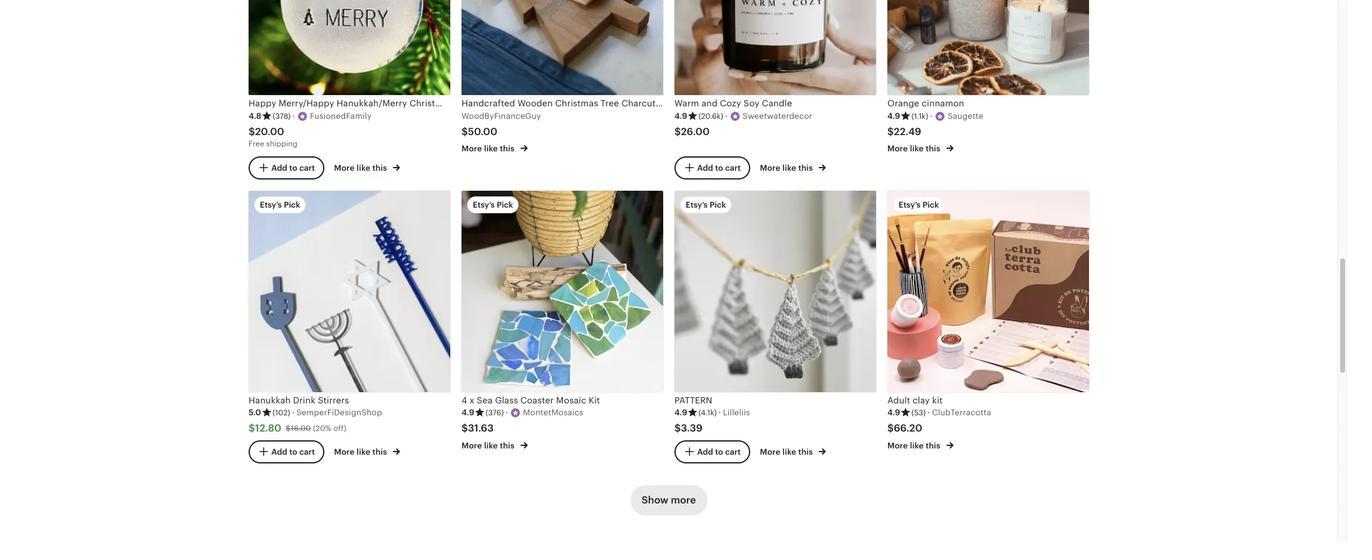 Task type: locate. For each thing, give the bounding box(es) containing it.
26.00
[[681, 126, 710, 138]]

4.9 up $ 3.39 at the right of page
[[675, 408, 688, 418]]

$ inside $ 20.00 free shipping
[[249, 126, 255, 138]]

adult clay kit
[[888, 396, 943, 406]]

add to cart button
[[249, 157, 324, 180], [675, 157, 750, 180], [249, 441, 324, 464], [675, 441, 750, 464]]

pick for 31.63
[[497, 200, 513, 210]]

$ 26.00
[[675, 126, 710, 138]]

4.8
[[249, 111, 262, 121]]

etsy's
[[260, 200, 282, 210], [473, 200, 495, 210], [686, 200, 708, 210], [899, 200, 921, 210]]

cart
[[299, 163, 315, 173], [725, 163, 741, 173], [299, 447, 315, 457], [725, 447, 741, 457]]

add down 26.00
[[697, 163, 713, 173]]

· right (4.1k)
[[719, 408, 721, 418]]

pattern - christmas tree garland - crochet pattern, home decoration, crochet ornament, gift wrapping, diy, 5 languages image
[[675, 191, 877, 393]]

$ for $ 66.20
[[888, 423, 894, 435]]

$ for $ 12.80 $ 16.00 (20% off)
[[249, 423, 255, 435]]

(102)
[[273, 409, 290, 418]]

3 pick from the left
[[710, 200, 726, 210]]

add to cart button for 20.00
[[249, 157, 324, 180]]

· right (378) at the top of the page
[[293, 111, 295, 121]]

(20%
[[313, 425, 331, 433]]

$ down 4
[[462, 423, 468, 435]]

4.9 down warm
[[675, 111, 688, 121]]

$ down the handcrafted
[[462, 126, 468, 138]]

4 etsy's pick from the left
[[899, 200, 939, 210]]

$ for $ 31.63
[[462, 423, 468, 435]]

add to cart for 26.00
[[697, 163, 741, 173]]

1 etsy's from the left
[[260, 200, 282, 210]]

adult clay kit | start pottery at home | perfect gift for a mindful activity image
[[888, 191, 1090, 393]]

add to cart for 3.39
[[697, 447, 741, 457]]

20.00
[[255, 126, 284, 138]]

show more link
[[631, 486, 708, 517]]

more like this
[[462, 144, 517, 154], [888, 144, 943, 154], [334, 164, 389, 173], [760, 164, 815, 173], [462, 442, 517, 451], [888, 442, 943, 451], [334, 448, 389, 458], [760, 448, 815, 458]]

stirrers
[[318, 396, 349, 406]]

·
[[293, 111, 295, 121], [725, 111, 728, 121], [931, 111, 933, 121], [292, 408, 295, 418], [506, 408, 508, 418], [719, 408, 721, 418], [928, 408, 931, 418]]

$ down pattern
[[675, 423, 681, 435]]

glass
[[495, 396, 518, 406]]

happy merry/happy hanukkah/merry christmas/happy merry/hanukkah decoration/fusioned family/judeo christian/interfaith/gift for jewish family image
[[249, 0, 450, 95]]

$ inside $ 12.80 $ 16.00 (20% off)
[[286, 425, 291, 433]]

cinnamon
[[922, 99, 965, 109]]

· right the (376)
[[506, 408, 508, 418]]

adult
[[888, 396, 911, 406]]

to down $ 12.80 $ 16.00 (20% off)
[[289, 447, 297, 457]]

2 etsy's from the left
[[473, 200, 495, 210]]

warm
[[675, 99, 699, 109]]

off)
[[334, 425, 347, 433]]

etsy's for 66.20
[[899, 200, 921, 210]]

· inside · lilleliis
[[719, 408, 721, 418]]

tree
[[601, 99, 619, 109]]

candle
[[762, 99, 793, 109]]

5.0
[[249, 408, 261, 418]]

$ down the orange
[[888, 126, 894, 138]]

and
[[702, 99, 718, 109]]

add to cart down 3.39
[[697, 447, 741, 457]]

add to cart button down 3.39
[[675, 441, 750, 464]]

2 pick from the left
[[497, 200, 513, 210]]

4.9 for 66.20
[[888, 408, 901, 418]]

more
[[462, 144, 482, 154], [888, 144, 908, 154], [334, 164, 355, 173], [760, 164, 781, 173], [462, 442, 482, 451], [888, 442, 908, 451], [334, 448, 355, 458], [760, 448, 781, 458]]

etsy's for 3.39
[[686, 200, 708, 210]]

kit
[[933, 396, 943, 406]]

$ 31.63
[[462, 423, 494, 435]]

22.49
[[894, 126, 922, 138]]

add to cart down 26.00
[[697, 163, 741, 173]]

50.00
[[468, 126, 498, 138]]

$ 20.00 free shipping
[[249, 126, 298, 149]]

pick
[[284, 200, 300, 210], [497, 200, 513, 210], [710, 200, 726, 210], [923, 200, 939, 210]]

cart for 20.00
[[299, 163, 315, 173]]

more like this link
[[462, 142, 528, 155], [888, 142, 954, 155], [334, 161, 401, 175], [760, 161, 827, 175], [462, 439, 528, 452], [888, 439, 954, 452], [334, 446, 401, 459], [760, 446, 827, 459]]

add
[[271, 163, 287, 173], [697, 163, 713, 173], [271, 447, 287, 457], [697, 447, 713, 457]]

$ down (102)
[[286, 425, 291, 433]]

like
[[484, 144, 498, 154], [910, 144, 924, 154], [357, 164, 371, 173], [783, 164, 797, 173], [484, 442, 498, 451], [910, 442, 924, 451], [357, 448, 371, 458], [783, 448, 797, 458]]

$ up free
[[249, 126, 255, 138]]

4.9 down 4
[[462, 408, 475, 418]]

hanukkah drink stirrers
[[249, 396, 349, 406]]

cart for 26.00
[[725, 163, 741, 173]]

4.9
[[675, 111, 688, 121], [888, 111, 901, 121], [462, 408, 475, 418], [675, 408, 688, 418], [888, 408, 901, 418]]

semperfidesignshop
[[296, 409, 382, 418]]

add to cart button for 3.39
[[675, 441, 750, 464]]

· right the "(53)"
[[928, 408, 931, 418]]

clay
[[913, 396, 930, 406]]

warm and cozy soy candle
[[675, 99, 793, 109]]

to down 'shipping' on the left of the page
[[289, 163, 297, 173]]

add to cart button down 26.00
[[675, 157, 750, 180]]

christmas
[[555, 99, 599, 109]]

etsy's pick
[[260, 200, 300, 210], [473, 200, 513, 210], [686, 200, 726, 210], [899, 200, 939, 210]]

$ 66.20
[[888, 423, 923, 435]]

· inside the · semperfidesignshop
[[292, 408, 295, 418]]

to down (4.1k)
[[715, 447, 723, 457]]

etsy's for 31.63
[[473, 200, 495, 210]]

3 etsy's from the left
[[686, 200, 708, 210]]

$ down warm
[[675, 126, 681, 138]]

4.9 down the orange
[[888, 111, 901, 121]]

4 pick from the left
[[923, 200, 939, 210]]

x
[[470, 396, 475, 406]]

$ down adult
[[888, 423, 894, 435]]

$ for $ 22.49
[[888, 126, 894, 138]]

handcrafted wooden christmas tree charcuterie board image
[[462, 0, 664, 95]]

orange
[[888, 99, 920, 109]]

orange cinnamon - artisanal candle scented with natural soy wax image
[[888, 0, 1090, 95]]

sea
[[477, 396, 493, 406]]

add to cart for 20.00
[[271, 163, 315, 173]]

$ down 5.0
[[249, 423, 255, 435]]

handcrafted wooden christmas tree charcuterie board woodbyfinanceguy $ 50.00
[[462, 99, 700, 138]]

$ for $ 3.39
[[675, 423, 681, 435]]

to down (20.6k)
[[715, 163, 723, 173]]

· semperfidesignshop
[[292, 408, 382, 418]]

4.9 down adult
[[888, 408, 901, 418]]

etsy's for 12.80
[[260, 200, 282, 210]]

$
[[462, 126, 468, 138], [249, 126, 255, 138], [675, 126, 681, 138], [888, 126, 894, 138], [249, 423, 255, 435], [462, 423, 468, 435], [675, 423, 681, 435], [888, 423, 894, 435], [286, 425, 291, 433]]

add down 3.39
[[697, 447, 713, 457]]

sweetwaterdecor
[[743, 111, 813, 121]]

etsy's pick for 66.20
[[899, 200, 939, 210]]

board
[[675, 99, 700, 109]]

clubterracotta
[[932, 409, 992, 418]]

4 etsy's from the left
[[899, 200, 921, 210]]

add for 26.00
[[697, 163, 713, 173]]

$ for $ 20.00 free shipping
[[249, 126, 255, 138]]

3 etsy's pick from the left
[[686, 200, 726, 210]]

2 etsy's pick from the left
[[473, 200, 513, 210]]

this
[[500, 144, 515, 154], [926, 144, 941, 154], [373, 164, 387, 173], [799, 164, 813, 173], [500, 442, 515, 451], [926, 442, 941, 451], [373, 448, 387, 458], [799, 448, 813, 458]]

add to cart button down 'shipping' on the left of the page
[[249, 157, 324, 180]]

to
[[289, 163, 297, 173], [715, 163, 723, 173], [289, 447, 297, 457], [715, 447, 723, 457]]

add to cart down 'shipping' on the left of the page
[[271, 163, 315, 173]]

· right (102)
[[292, 408, 295, 418]]

1 pick from the left
[[284, 200, 300, 210]]

add down 'shipping' on the left of the page
[[271, 163, 287, 173]]

1 etsy's pick from the left
[[260, 200, 300, 210]]

66.20
[[894, 423, 923, 435]]

add to cart
[[271, 163, 315, 173], [697, 163, 741, 173], [271, 447, 315, 457], [697, 447, 741, 457]]

add for 3.39
[[697, 447, 713, 457]]

add down 12.80
[[271, 447, 287, 457]]

pick for 3.39
[[710, 200, 726, 210]]

· right the (1.1k)
[[931, 111, 933, 121]]

4.9 for 31.63
[[462, 408, 475, 418]]

31.63
[[468, 423, 494, 435]]



Task type: vqa. For each thing, say whether or not it's contained in the screenshot.
middle Ghost
no



Task type: describe. For each thing, give the bounding box(es) containing it.
show more
[[642, 495, 696, 507]]

saugette
[[948, 111, 984, 121]]

kit
[[589, 396, 600, 406]]

4
[[462, 396, 467, 406]]

to for 3.39
[[715, 447, 723, 457]]

show
[[642, 495, 669, 507]]

(378)
[[273, 112, 291, 121]]

pick for 66.20
[[923, 200, 939, 210]]

12.80
[[255, 423, 282, 435]]

add to cart button down $ 12.80 $ 16.00 (20% off)
[[249, 441, 324, 464]]

add to cart down $ 12.80 $ 16.00 (20% off)
[[271, 447, 315, 457]]

fusionedfamily
[[310, 111, 372, 121]]

warm and cozy soy candle | amber jar candle | christmas candle | holiday candle | winter scented candle | christmas gift | farmhouse decor image
[[675, 0, 877, 95]]

etsy's pick for 3.39
[[686, 200, 726, 210]]

hanukkah
[[249, 396, 291, 406]]

4.9 for 22.49
[[888, 111, 901, 121]]

(53)
[[912, 409, 926, 418]]

(20.6k)
[[699, 112, 724, 121]]

$ 3.39
[[675, 423, 703, 435]]

to for 20.00
[[289, 163, 297, 173]]

coaster
[[521, 396, 554, 406]]

hanukkah drink stirrers, holiday swizzle sticks, acrylic star of david, dreidel, happy chanukah, menorah, jewish, festival of lights image
[[249, 191, 450, 393]]

etsy's pick for 31.63
[[473, 200, 513, 210]]

pattern
[[675, 396, 713, 406]]

wooden
[[518, 99, 553, 109]]

(4.1k)
[[699, 409, 717, 418]]

4.9 for 26.00
[[675, 111, 688, 121]]

lilleliis
[[723, 409, 750, 418]]

4 x sea glass coaster mosaic kit
[[462, 396, 600, 406]]

cozy
[[720, 99, 742, 109]]

mosaic
[[556, 396, 587, 406]]

woodbyfinanceguy
[[462, 111, 541, 121]]

montetmosaics
[[523, 409, 584, 418]]

$ inside the handcrafted wooden christmas tree charcuterie board woodbyfinanceguy $ 50.00
[[462, 126, 468, 138]]

orange cinnamon
[[888, 99, 965, 109]]

more
[[671, 495, 696, 507]]

4.9 for 3.39
[[675, 408, 688, 418]]

$ for $ 26.00
[[675, 126, 681, 138]]

· lilleliis
[[719, 408, 750, 418]]

add to cart button for 26.00
[[675, 157, 750, 180]]

(1.1k)
[[912, 112, 929, 121]]

drink
[[293, 396, 316, 406]]

$ 12.80 $ 16.00 (20% off)
[[249, 423, 347, 435]]

free
[[249, 140, 264, 149]]

cart for 3.39
[[725, 447, 741, 457]]

etsy's pick for 12.80
[[260, 200, 300, 210]]

· clubterracotta
[[928, 408, 992, 418]]

4 x sea glass coaster mosaic kit, diy craft kit, turquoise blue green set of 4, housewarming gifts, tableware, home and dining, drinks mat image
[[462, 191, 664, 393]]

pick for 12.80
[[284, 200, 300, 210]]

3.39
[[681, 423, 703, 435]]

add for 20.00
[[271, 163, 287, 173]]

to for 26.00
[[715, 163, 723, 173]]

· down cozy
[[725, 111, 728, 121]]

charcuterie
[[622, 99, 672, 109]]

16.00
[[291, 425, 311, 433]]

· inside · clubterracotta
[[928, 408, 931, 418]]

shipping
[[266, 140, 298, 149]]

$ 22.49
[[888, 126, 922, 138]]

soy
[[744, 99, 760, 109]]

(376)
[[486, 409, 504, 418]]

handcrafted
[[462, 99, 515, 109]]



